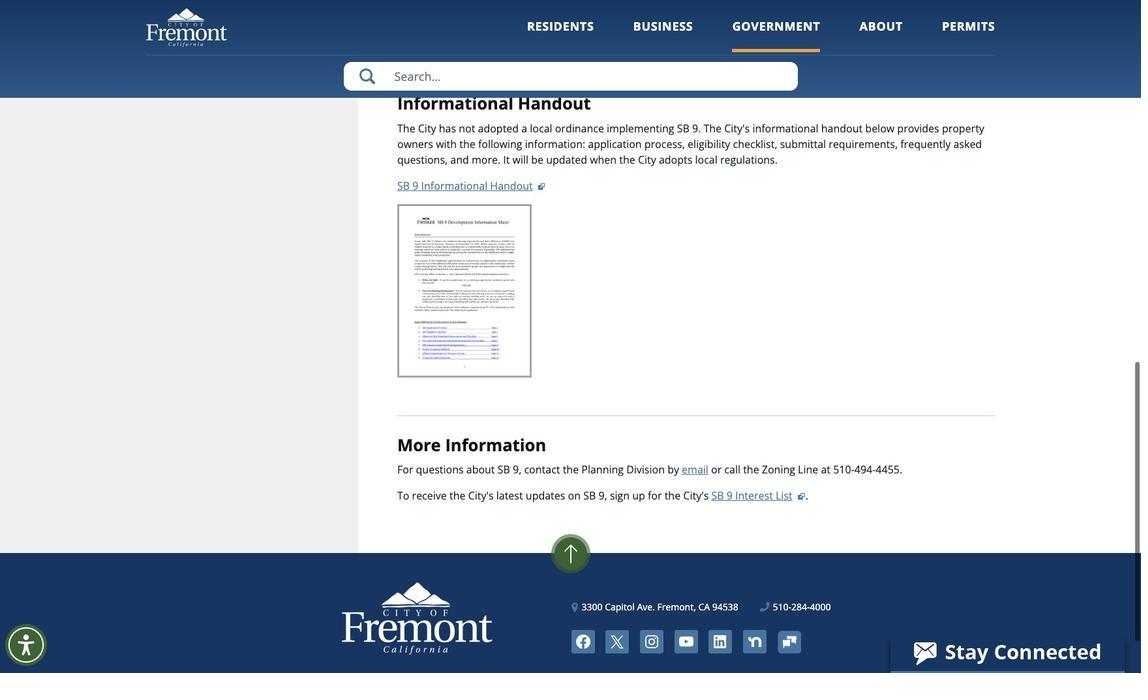 Task type: locate. For each thing, give the bounding box(es) containing it.
has
[[439, 121, 456, 136]]

city's down the about
[[468, 489, 494, 503]]

3300 capitol ave. fremont, ca 94538 link
[[572, 601, 739, 614]]

informational
[[397, 92, 514, 115], [421, 179, 488, 193]]

frequently
[[901, 137, 951, 151]]

residents
[[527, 18, 594, 34]]

9,
[[513, 463, 522, 477], [599, 489, 607, 503]]

510- right the at
[[833, 463, 855, 477]]

local right 'a'
[[530, 121, 552, 136]]

ordinance
[[555, 121, 604, 136]]

sb
[[677, 121, 690, 136], [397, 179, 410, 193], [498, 463, 510, 477], [584, 489, 596, 503], [712, 489, 724, 503]]

1 vertical spatial 9,
[[599, 489, 607, 503]]

0 vertical spatial local
[[530, 121, 552, 136]]

1 horizontal spatial 9,
[[599, 489, 607, 503]]

sb left 9.
[[677, 121, 690, 136]]

1 horizontal spatial 9
[[727, 489, 733, 503]]

division
[[627, 463, 665, 477]]

more.
[[472, 153, 501, 167]]

handout
[[518, 92, 591, 115], [490, 179, 533, 193]]

the up owners at the top of the page
[[397, 121, 415, 136]]

informational down and
[[421, 179, 488, 193]]

510- up the footer my icon
[[773, 601, 792, 614]]

handout down search text box
[[518, 92, 591, 115]]

for
[[397, 463, 413, 477]]

page image
[[397, 204, 532, 378]]

0 vertical spatial informational
[[397, 92, 514, 115]]

zoning
[[762, 463, 795, 477]]

1 horizontal spatial city
[[638, 153, 656, 167]]

0 horizontal spatial city
[[418, 121, 436, 136]]

1 vertical spatial local
[[695, 153, 718, 167]]

footer li icon image
[[709, 631, 732, 654]]

footer tw icon image
[[606, 631, 629, 654]]

4455.
[[876, 463, 903, 477]]

adopted
[[478, 121, 519, 136]]

permits
[[942, 18, 996, 34]]

informational
[[753, 121, 819, 136]]

local down eligibility
[[695, 153, 718, 167]]

2 horizontal spatial city's
[[725, 121, 750, 136]]

494-
[[855, 463, 876, 477]]

the
[[460, 137, 476, 151], [620, 153, 636, 167], [563, 463, 579, 477], [743, 463, 759, 477], [450, 489, 466, 503], [665, 489, 681, 503]]

2 the from the left
[[704, 121, 722, 136]]

updates
[[526, 489, 565, 503]]

updated
[[546, 153, 587, 167]]

city down the process,
[[638, 153, 656, 167]]

1 the from the left
[[397, 121, 415, 136]]

the right call
[[743, 463, 759, 477]]

1 vertical spatial handout
[[490, 179, 533, 193]]

business link
[[633, 18, 693, 52]]

information
[[445, 434, 546, 457]]

4000
[[810, 601, 831, 614]]

application
[[588, 137, 642, 151]]

ave.
[[637, 601, 655, 614]]

0 horizontal spatial the
[[397, 121, 415, 136]]

below
[[866, 121, 895, 136]]

local
[[530, 121, 552, 136], [695, 153, 718, 167]]

informational handout the city has not adopted a local ordinance implementing sb 9. the city's informational handout below provides property owners with the following information: application process, eligibility checklist, submittal requirements, frequently asked questions, and more. it will be updated when the city adopts local regulations.
[[397, 92, 985, 167]]

contact
[[524, 463, 560, 477]]

1 horizontal spatial 510-
[[833, 463, 855, 477]]

the up on
[[563, 463, 579, 477]]

adopts
[[659, 153, 693, 167]]

informational up has
[[397, 92, 514, 115]]

sb right on
[[584, 489, 596, 503]]

footer ig icon image
[[640, 631, 664, 654]]

checklist,
[[733, 137, 778, 151]]

informational inside "informational handout the city has not adopted a local ordinance implementing sb 9. the city's informational handout below provides property owners with the following information: application process, eligibility checklist, submittal requirements, frequently asked questions, and more. it will be updated when the city adopts local regulations."
[[397, 92, 514, 115]]

will
[[513, 153, 529, 167]]

asked
[[954, 137, 982, 151]]

ca
[[699, 601, 710, 614]]

the right 9.
[[704, 121, 722, 136]]

0 vertical spatial 9,
[[513, 463, 522, 477]]

more
[[397, 434, 441, 457]]

1 vertical spatial 9
[[727, 489, 733, 503]]

when
[[590, 153, 617, 167]]

1 horizontal spatial the
[[704, 121, 722, 136]]

a
[[522, 121, 527, 136]]

sb 9 informational handout
[[397, 179, 533, 193]]

510-284-4000
[[773, 601, 831, 614]]

for
[[648, 489, 662, 503]]

0 vertical spatial city
[[418, 121, 436, 136]]

sb right the about
[[498, 463, 510, 477]]

0 horizontal spatial 510-
[[773, 601, 792, 614]]

city's up checklist,
[[725, 121, 750, 136]]

email
[[682, 463, 709, 477]]

handout down it
[[490, 179, 533, 193]]

footer my icon image
[[778, 631, 801, 654]]

city up owners at the top of the page
[[418, 121, 436, 136]]

510-
[[833, 463, 855, 477], [773, 601, 792, 614]]

capitol
[[605, 601, 635, 614]]

it
[[503, 153, 510, 167]]

0 vertical spatial 9
[[413, 179, 419, 193]]

284-
[[792, 601, 810, 614]]

0 vertical spatial handout
[[518, 92, 591, 115]]

3300
[[582, 601, 603, 614]]

or
[[711, 463, 722, 477]]

residents link
[[527, 18, 594, 52]]

city
[[418, 121, 436, 136], [638, 153, 656, 167]]

submittal
[[780, 137, 826, 151]]

government
[[733, 18, 821, 34]]

not
[[459, 121, 475, 136]]

Search text field
[[344, 62, 798, 91]]

94538
[[712, 601, 739, 614]]

9
[[413, 179, 419, 193], [727, 489, 733, 503]]

receive
[[412, 489, 447, 503]]

with
[[436, 137, 457, 151]]

1 vertical spatial 510-
[[773, 601, 792, 614]]

up
[[633, 489, 645, 503]]

0 vertical spatial 510-
[[833, 463, 855, 477]]

9 left interest in the bottom right of the page
[[727, 489, 733, 503]]

footer fb icon image
[[571, 631, 595, 654]]

9, left sign
[[599, 489, 607, 503]]

questions
[[416, 463, 464, 477]]

about link
[[860, 18, 903, 52]]

city's down 'email' on the right of the page
[[683, 489, 709, 503]]

footer yt icon image
[[675, 631, 698, 654]]

9 down questions,
[[413, 179, 419, 193]]

city's
[[725, 121, 750, 136], [468, 489, 494, 503], [683, 489, 709, 503]]

9, left contact
[[513, 463, 522, 477]]

1 vertical spatial informational
[[421, 179, 488, 193]]



Task type: vqa. For each thing, say whether or not it's contained in the screenshot.
2020
no



Task type: describe. For each thing, give the bounding box(es) containing it.
planning
[[582, 463, 624, 477]]

0 horizontal spatial 9,
[[513, 463, 522, 477]]

more information
[[397, 434, 546, 457]]

regulations.
[[720, 153, 778, 167]]

footer nd icon image
[[743, 631, 767, 654]]

the down not
[[460, 137, 476, 151]]

business
[[633, 18, 693, 34]]

about
[[860, 18, 903, 34]]

1 horizontal spatial local
[[695, 153, 718, 167]]

handout
[[821, 121, 863, 136]]

city's inside "informational handout the city has not adopted a local ordinance implementing sb 9. the city's informational handout below provides property owners with the following information: application process, eligibility checklist, submittal requirements, frequently asked questions, and more. it will be updated when the city adopts local regulations."
[[725, 121, 750, 136]]

following
[[478, 137, 522, 151]]

and
[[451, 153, 469, 167]]

government link
[[733, 18, 821, 52]]

sb inside "informational handout the city has not adopted a local ordinance implementing sb 9. the city's informational handout below provides property owners with the following information: application process, eligibility checklist, submittal requirements, frequently asked questions, and more. it will be updated when the city adopts local regulations."
[[677, 121, 690, 136]]

510-284-4000 link
[[761, 601, 831, 614]]

0 horizontal spatial city's
[[468, 489, 494, 503]]

latest
[[496, 489, 523, 503]]

1 horizontal spatial city's
[[683, 489, 709, 503]]

9.
[[692, 121, 701, 136]]

requirements,
[[829, 137, 898, 151]]

property
[[942, 121, 985, 136]]

to
[[397, 489, 409, 503]]

the right receive
[[450, 489, 466, 503]]

owners
[[397, 137, 433, 151]]

sign
[[610, 489, 630, 503]]

questions,
[[397, 153, 448, 167]]

sb 9 informational handout link
[[397, 179, 546, 193]]

permits link
[[942, 18, 996, 52]]

email link
[[682, 463, 709, 477]]

provides
[[898, 121, 940, 136]]

on
[[568, 489, 581, 503]]

fremont,
[[657, 601, 696, 614]]

list
[[776, 489, 793, 503]]

about
[[466, 463, 495, 477]]

line
[[798, 463, 819, 477]]

at
[[821, 463, 831, 477]]

be
[[531, 153, 544, 167]]

stay connected image
[[891, 635, 1124, 672]]

the down application
[[620, 153, 636, 167]]

implementing
[[607, 121, 675, 136]]

sb 9 interest list link
[[712, 489, 806, 503]]

.
[[806, 489, 809, 503]]

0 horizontal spatial 9
[[413, 179, 419, 193]]

interest
[[735, 489, 773, 503]]

for questions about sb 9, contact the planning division by email or call the zoning line at 510-494-4455.
[[397, 463, 903, 477]]

eligibility
[[688, 137, 731, 151]]

handout inside "informational handout the city has not adopted a local ordinance implementing sb 9. the city's informational handout below provides property owners with the following information: application process, eligibility checklist, submittal requirements, frequently asked questions, and more. it will be updated when the city adopts local regulations."
[[518, 92, 591, 115]]

by
[[668, 463, 679, 477]]

information:
[[525, 137, 586, 151]]

the right the for
[[665, 489, 681, 503]]

0 horizontal spatial local
[[530, 121, 552, 136]]

to receive the city's latest updates on sb 9, sign up for the city's sb 9 interest list
[[397, 489, 793, 503]]

1 vertical spatial city
[[638, 153, 656, 167]]

3300 capitol ave. fremont, ca 94538
[[582, 601, 739, 614]]

sb down questions,
[[397, 179, 410, 193]]

call
[[725, 463, 741, 477]]

sb down or
[[712, 489, 724, 503]]

process,
[[645, 137, 685, 151]]



